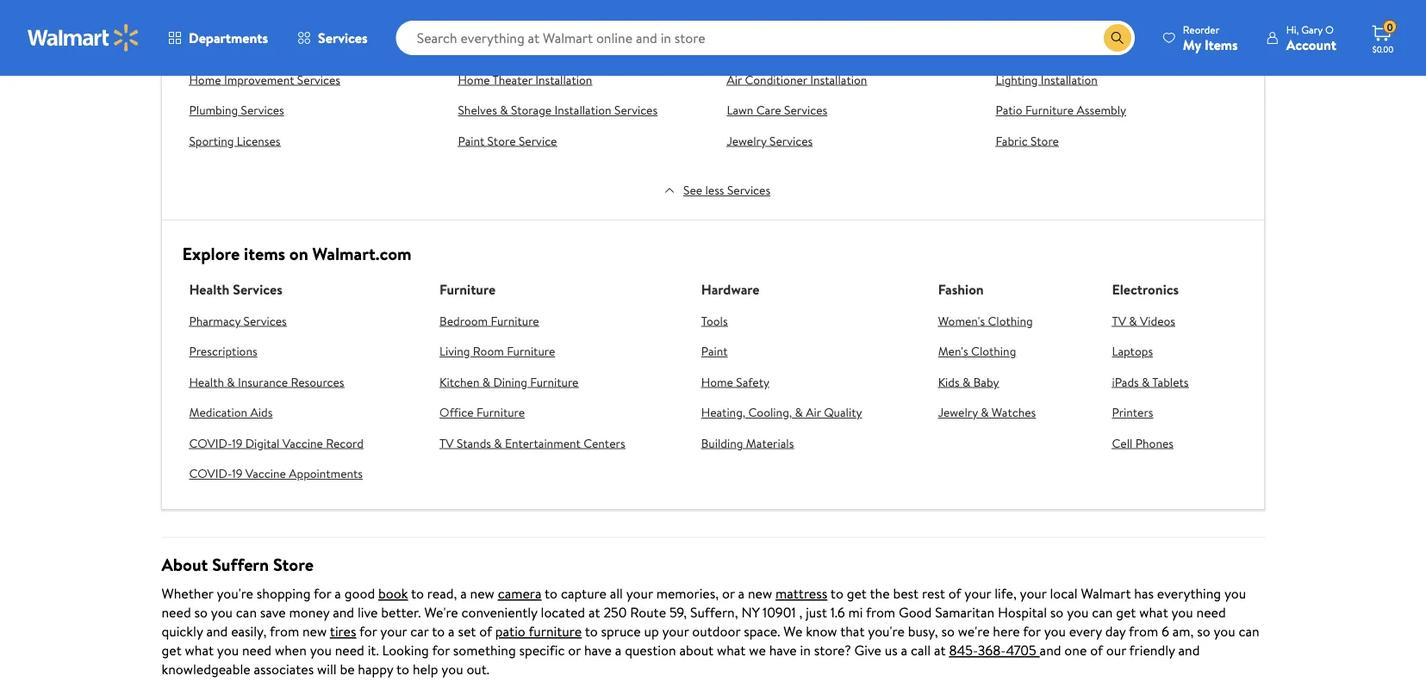 Task type: vqa. For each thing, say whether or not it's contained in the screenshot.
Gary
yes



Task type: describe. For each thing, give the bounding box(es) containing it.
services down lawn care services
[[770, 132, 813, 149]]

& for tv
[[1129, 313, 1137, 329]]

heating,
[[701, 404, 746, 421]]

pharmacy services link
[[189, 313, 364, 329]]

pharmacy services
[[189, 313, 287, 329]]

your left car at the left bottom of page
[[380, 622, 407, 641]]

368-
[[978, 641, 1006, 660]]

fitness equipment assembly
[[458, 10, 607, 27]]

storage
[[511, 102, 552, 119]]

services down 'air conditioner installation'
[[784, 102, 828, 119]]

mattress link
[[776, 584, 828, 603]]

reorder
[[1183, 22, 1220, 37]]

1 horizontal spatial get
[[847, 584, 867, 603]]

2 horizontal spatial new
[[748, 584, 772, 603]]

& for jewelry
[[981, 404, 989, 421]]

furniture up lighting
[[996, 41, 1044, 57]]

hi, gary o account
[[1287, 22, 1337, 54]]

walmart image
[[28, 24, 140, 52]]

installation up shelves & storage installation services
[[535, 71, 592, 88]]

a left '10901' in the right of the page
[[738, 584, 745, 603]]

installation down "home automation" 'link'
[[810, 71, 867, 88]]

services up home theater installation link
[[562, 41, 605, 57]]

0 horizontal spatial store
[[273, 553, 314, 577]]

of inside to get the best rest of your life, your local walmart has everything you need so you can save money and live better. we're conveniently located at 250 route 59, suffern, ny 10901 , just 1.6 mi from good samaritan hospital so you can get what you need quickly and easily, from new
[[949, 584, 962, 603]]

and left live
[[333, 603, 354, 622]]

patio furniture assembly
[[996, 102, 1127, 119]]

0 horizontal spatial from
[[270, 622, 299, 641]]

fitness equipment assembly link
[[458, 10, 706, 27]]

furniture up kitchen & dining furniture "link"
[[507, 343, 555, 360]]

safety
[[736, 374, 770, 391]]

plumbing services link
[[189, 102, 437, 119]]

a left set
[[448, 622, 455, 641]]

lighting
[[996, 71, 1038, 88]]

1 have from the left
[[584, 641, 612, 660]]

hospital
[[998, 603, 1047, 622]]

a right read,
[[460, 584, 467, 603]]

shelves & storage installation services
[[458, 102, 658, 119]]

videos
[[1140, 313, 1176, 329]]

one
[[1065, 641, 1087, 660]]

& right cooling,
[[795, 404, 803, 421]]

route
[[630, 603, 666, 622]]

paint link
[[701, 343, 862, 360]]

& for ipads
[[1142, 374, 1150, 391]]

what inside to get the best rest of your life, your local walmart has everything you need so you can save money and live better. we're conveniently located at 250 route 59, suffern, ny 10901 , just 1.6 mi from good samaritan hospital so you can get what you need quickly and easily, from new
[[1140, 603, 1169, 622]]

store for fabric
[[1031, 132, 1059, 149]]

laptops
[[1112, 343, 1153, 360]]

health services
[[189, 280, 282, 299]]

your right the life,
[[1020, 584, 1047, 603]]

home theater installation
[[458, 71, 592, 88]]

patio for patio & garden services
[[189, 10, 216, 27]]

explore items on walmart.com
[[182, 241, 412, 265]]

will
[[317, 660, 337, 679]]

bedroom
[[440, 313, 488, 329]]

living
[[440, 343, 470, 360]]

kitchen & dining furniture link
[[440, 374, 625, 391]]

of inside and one of our friendly and knowledgeable associates will be happy to help you out.
[[1091, 641, 1103, 660]]

services button
[[283, 17, 382, 59]]

building materials
[[701, 435, 794, 452]]

0 vertical spatial air
[[727, 71, 742, 88]]

lawn care services link
[[727, 102, 975, 119]]

services up home improvement services
[[256, 41, 299, 57]]

patio & garden services
[[189, 10, 314, 27]]

accessibility services
[[189, 41, 299, 57]]

a left good
[[335, 584, 341, 603]]

shelves
[[458, 102, 497, 119]]

kitchen
[[440, 374, 480, 391]]

easily,
[[231, 622, 267, 641]]

1.6
[[831, 603, 845, 622]]

from inside to spruce up your outdoor space. we know that you're busy, so we're here for you every day from 6 am, so you can get what you need when you need it. looking for something specific or have a question about what we have in store? give us a call at
[[1129, 622, 1159, 641]]

installation down home theater installation link
[[555, 102, 612, 119]]

plumbing services
[[189, 102, 284, 119]]

250
[[604, 603, 627, 622]]

new inside to get the best rest of your life, your local walmart has everything you need so you can save money and live better. we're conveniently located at 250 route 59, suffern, ny 10901 , just 1.6 mi from good samaritan hospital so you can get what you need quickly and easily, from new
[[303, 622, 327, 641]]

automation
[[762, 41, 824, 57]]

need left it.
[[335, 641, 364, 660]]

a left question
[[615, 641, 622, 660]]

tv for tv & videos
[[1112, 313, 1127, 329]]

furniture up living room furniture link
[[491, 313, 539, 329]]

quickly
[[162, 622, 203, 641]]

need right am,
[[1197, 603, 1226, 622]]

camera link
[[498, 584, 542, 603]]

all
[[610, 584, 623, 603]]

0
[[1387, 20, 1393, 34]]

at inside to spruce up your outdoor space. we know that you're busy, so we're here for you every day from 6 am, so you can get what you need when you need it. looking for something specific or have a question about what we have in store? give us a call at
[[934, 641, 946, 660]]

samaritan
[[935, 603, 995, 622]]

every
[[1069, 622, 1102, 641]]

fashion link
[[938, 280, 1050, 299]]

1 horizontal spatial from
[[866, 603, 896, 622]]

2 have from the left
[[769, 641, 797, 660]]

covid- for covid-19 vaccine appointments
[[189, 466, 232, 482]]

need left when at left bottom
[[242, 641, 272, 660]]

& right stands
[[494, 435, 502, 452]]

prescriptions
[[189, 343, 257, 360]]

services up prescriptions link
[[244, 313, 287, 329]]

plumbing
[[189, 102, 238, 119]]

or inside to spruce up your outdoor space. we know that you're busy, so we're here for you every day from 6 am, so you can get what you need when you need it. looking for something specific or have a question about what we have in store? give us a call at
[[568, 641, 581, 660]]

0 horizontal spatial of
[[479, 622, 492, 641]]

19 for digital
[[232, 435, 243, 452]]

health & insurance resources link
[[189, 374, 364, 391]]

home automation
[[727, 41, 824, 57]]

located
[[541, 603, 585, 622]]

watches
[[992, 404, 1036, 421]]

tv & videos
[[1112, 313, 1176, 329]]

about
[[162, 553, 208, 577]]

women's
[[938, 313, 985, 329]]

tablets
[[1153, 374, 1189, 391]]

money
[[289, 603, 330, 622]]

home for home safety
[[701, 374, 733, 391]]

store?
[[814, 641, 851, 660]]

life,
[[995, 584, 1017, 603]]

read,
[[427, 584, 457, 603]]

something
[[453, 641, 516, 660]]

fitness
[[458, 10, 495, 27]]

clothing for women's clothing
[[988, 313, 1033, 329]]

& for shelves
[[500, 102, 508, 119]]

and left 'one'
[[1040, 641, 1062, 660]]

about
[[680, 641, 714, 660]]

am,
[[1173, 622, 1194, 641]]

services right less
[[727, 182, 771, 199]]

lighting installation link
[[996, 71, 1244, 88]]

so right busy,
[[942, 622, 955, 641]]

home safety
[[701, 374, 770, 391]]

air conditioner installation link
[[727, 71, 975, 88]]

cell phones
[[1112, 435, 1174, 452]]

be
[[340, 660, 355, 679]]

laptops link
[[1112, 343, 1189, 360]]

bedroom furniture
[[440, 313, 539, 329]]

covid- for covid-19 digital vaccine record
[[189, 435, 232, 452]]

jewelry for jewelry services
[[727, 132, 767, 149]]

centers
[[584, 435, 625, 452]]

1 horizontal spatial or
[[722, 584, 735, 603]]

& for health
[[227, 374, 235, 391]]

to inside to get the best rest of your life, your local walmart has everything you need so you can save money and live better. we're conveniently located at 250 route 59, suffern, ny 10901 , just 1.6 mi from good samaritan hospital so you can get what you need quickly and easily, from new
[[831, 584, 844, 603]]

sporting licenses
[[189, 132, 281, 149]]

845-368-4705 link
[[949, 641, 1040, 660]]

men's clothing link
[[938, 343, 1036, 360]]

0 horizontal spatial can
[[236, 603, 257, 622]]

Walmart Site-Wide search field
[[396, 21, 1135, 55]]

hardware link
[[701, 280, 876, 299]]

ny
[[742, 603, 760, 622]]

Search search field
[[396, 21, 1135, 55]]

services up paint store service link
[[615, 102, 658, 119]]

health & insurance resources
[[189, 374, 344, 391]]

help
[[413, 660, 438, 679]]

& for kitchen
[[483, 374, 491, 391]]

medication aids
[[189, 404, 273, 421]]

for right car at the left bottom of page
[[432, 641, 450, 660]]

installation down furniture assembly service
[[1041, 71, 1098, 88]]

set
[[458, 622, 476, 641]]

845-368-4705
[[949, 641, 1040, 660]]

printers link
[[1112, 404, 1189, 421]]

you're inside to spruce up your outdoor space. we know that you're busy, so we're here for you every day from 6 am, so you can get what you need when you need it. looking for something specific or have a question about what we have in store? give us a call at
[[868, 622, 905, 641]]



Task type: locate. For each thing, give the bounding box(es) containing it.
new left 'camera' link
[[470, 584, 495, 603]]

clothing down "fashion" link
[[988, 313, 1033, 329]]

2 horizontal spatial of
[[1091, 641, 1103, 660]]

so right am,
[[1197, 622, 1211, 641]]

furniture up bedroom
[[440, 280, 496, 299]]

0 vertical spatial you're
[[217, 584, 253, 603]]

to right car at the left bottom of page
[[432, 622, 445, 641]]

health services link
[[189, 280, 377, 299]]

for right tires
[[359, 622, 377, 641]]

1 vertical spatial tv
[[440, 435, 454, 452]]

have down 250
[[584, 641, 612, 660]]

shopping
[[257, 584, 311, 603]]

0 horizontal spatial you're
[[217, 584, 253, 603]]

0 horizontal spatial new
[[303, 622, 327, 641]]

see less services button
[[658, 182, 776, 199]]

1 horizontal spatial paint
[[701, 343, 728, 360]]

home safety link
[[701, 374, 862, 391]]

so
[[194, 603, 208, 622], [1051, 603, 1064, 622], [942, 622, 955, 641], [1197, 622, 1211, 641]]

has
[[1135, 584, 1154, 603]]

care
[[756, 102, 782, 119]]

so down about
[[194, 603, 208, 622]]

get inside to spruce up your outdoor space. we know that you're busy, so we're here for you every day from 6 am, so you can get what you need when you need it. looking for something specific or have a question about what we have in store? give us a call at
[[162, 641, 182, 660]]

1 vertical spatial you're
[[868, 622, 905, 641]]

cooling,
[[749, 404, 792, 421]]

on
[[289, 241, 308, 265]]

and right 6 on the right
[[1179, 641, 1200, 660]]

services up plumbing services link
[[297, 71, 341, 88]]

1 health from the top
[[189, 280, 230, 299]]

& right ipads
[[1142, 374, 1150, 391]]

&
[[219, 10, 227, 27], [500, 102, 508, 119], [1129, 313, 1137, 329], [227, 374, 235, 391], [483, 374, 491, 391], [963, 374, 971, 391], [1142, 374, 1150, 391], [795, 404, 803, 421], [981, 404, 989, 421], [494, 435, 502, 452]]

assembly for furniture
[[1077, 102, 1127, 119]]

what left am,
[[1140, 603, 1169, 622]]

0 horizontal spatial jewelry
[[727, 132, 767, 149]]

service for paint store service
[[519, 132, 557, 149]]

health for health services
[[189, 280, 230, 299]]

home up plumbing
[[189, 71, 221, 88]]

can right am,
[[1239, 622, 1260, 641]]

when
[[275, 641, 307, 660]]

0 horizontal spatial paint
[[458, 132, 485, 149]]

it.
[[368, 641, 379, 660]]

2 horizontal spatial get
[[1116, 603, 1136, 622]]

from left 6 on the right
[[1129, 622, 1159, 641]]

to left help on the left
[[397, 660, 409, 679]]

or left ny
[[722, 584, 735, 603]]

so left every
[[1051, 603, 1064, 622]]

store for paint
[[488, 132, 516, 149]]

you inside and one of our friendly and knowledgeable associates will be happy to help you out.
[[442, 660, 463, 679]]

office
[[440, 404, 474, 421]]

a
[[335, 584, 341, 603], [460, 584, 467, 603], [738, 584, 745, 603], [448, 622, 455, 641], [615, 641, 622, 660], [901, 641, 908, 660]]

a right us
[[901, 641, 908, 660]]

get down whether
[[162, 641, 182, 660]]

clothing up the 'kids & baby' link
[[971, 343, 1016, 360]]

assembly for equipment
[[557, 10, 607, 27]]

paint for paint store service
[[458, 132, 485, 149]]

0 horizontal spatial have
[[584, 641, 612, 660]]

0 vertical spatial vaccine
[[283, 435, 323, 452]]

2 horizontal spatial what
[[1140, 603, 1169, 622]]

busy,
[[908, 622, 938, 641]]

bedroom furniture link
[[440, 313, 625, 329]]

kids & baby link
[[938, 374, 1036, 391]]

services down items
[[233, 280, 282, 299]]

prescriptions link
[[189, 343, 364, 360]]

1 horizontal spatial what
[[717, 641, 746, 660]]

0 vertical spatial tv
[[1112, 313, 1127, 329]]

home up heating,
[[701, 374, 733, 391]]

patio for patio furniture assembly
[[996, 102, 1023, 119]]

to inside and one of our friendly and knowledgeable associates will be happy to help you out.
[[397, 660, 409, 679]]

& left videos
[[1129, 313, 1137, 329]]

or right specific
[[568, 641, 581, 660]]

0 vertical spatial clothing
[[988, 313, 1033, 329]]

service for furniture assembly service
[[1100, 41, 1138, 57]]

vaccine up the appointments at the bottom
[[283, 435, 323, 452]]

services up home automation
[[748, 10, 791, 27]]

tv for tv stands & entertainment centers
[[440, 435, 454, 452]]

0 vertical spatial health
[[189, 280, 230, 299]]

service down 'storage'
[[519, 132, 557, 149]]

health up the pharmacy
[[189, 280, 230, 299]]

up
[[644, 622, 659, 641]]

best
[[893, 584, 919, 603]]

need down about
[[162, 603, 191, 622]]

0 horizontal spatial at
[[589, 603, 600, 622]]

of right set
[[479, 622, 492, 641]]

19 for vaccine
[[232, 466, 243, 482]]

pet
[[727, 10, 745, 27]]

paint
[[458, 132, 485, 149], [701, 343, 728, 360]]

cell phones link
[[1112, 435, 1189, 452]]

walmart
[[1081, 584, 1131, 603]]

1 vertical spatial 19
[[232, 466, 243, 482]]

health for health & insurance resources
[[189, 374, 224, 391]]

1 vertical spatial air
[[806, 404, 821, 421]]

2 horizontal spatial can
[[1239, 622, 1260, 641]]

o
[[1326, 22, 1334, 37]]

2 19 from the top
[[232, 466, 243, 482]]

sporting licenses link
[[189, 132, 437, 149]]

kitchen & dining furniture
[[440, 374, 579, 391]]

services down the patio & garden services link
[[318, 28, 368, 47]]

assembly down lighting installation link
[[1077, 102, 1127, 119]]

0 horizontal spatial get
[[162, 641, 182, 660]]

vaccine down digital
[[245, 466, 286, 482]]

that
[[841, 622, 865, 641]]

record
[[326, 435, 364, 452]]

ipads
[[1112, 374, 1139, 391]]

& for kids
[[963, 374, 971, 391]]

store right the "fabric"
[[1031, 132, 1059, 149]]

2 health from the top
[[189, 374, 224, 391]]

office furniture
[[440, 404, 525, 421]]

cell
[[1112, 435, 1133, 452]]

1 vertical spatial service
[[519, 132, 557, 149]]

home for home automation
[[727, 41, 759, 57]]

for left good
[[314, 584, 331, 603]]

furniture assembly service
[[996, 41, 1138, 57]]

quality
[[824, 404, 862, 421]]

services up accessibility services link
[[271, 10, 314, 27]]

to spruce up your outdoor space. we know that you're busy, so we're here for you every day from 6 am, so you can get what you need when you need it. looking for something specific or have a question about what we have in store? give us a call at
[[162, 622, 1260, 660]]

1 horizontal spatial patio
[[996, 102, 1023, 119]]

1 horizontal spatial store
[[488, 132, 516, 149]]

1 vertical spatial or
[[568, 641, 581, 660]]

0 horizontal spatial service
[[519, 132, 557, 149]]

new left tires
[[303, 622, 327, 641]]

19 down covid-19 digital vaccine record link
[[232, 466, 243, 482]]

10901
[[763, 603, 796, 622]]

items
[[1205, 35, 1238, 54]]

to left spruce
[[585, 622, 598, 641]]

vaccine
[[283, 435, 323, 452], [245, 466, 286, 482]]

services up search icon
[[1081, 10, 1124, 27]]

see less services
[[683, 182, 771, 199]]

home for home improvement services
[[189, 71, 221, 88]]

can left save at the left of the page
[[236, 603, 257, 622]]

0 vertical spatial covid-
[[189, 435, 232, 452]]

air left quality
[[806, 404, 821, 421]]

spruce
[[601, 622, 641, 641]]

theater
[[493, 71, 533, 88]]

jewelry for jewelry & watches
[[938, 404, 978, 421]]

0 vertical spatial 19
[[232, 435, 243, 452]]

1 vertical spatial clothing
[[971, 343, 1016, 360]]

outdoor
[[692, 622, 741, 641]]

can inside to spruce up your outdoor space. we know that you're busy, so we're here for you every day from 6 am, so you can get what you need when you need it. looking for something specific or have a question about what we have in store? give us a call at
[[1239, 622, 1260, 641]]

2 horizontal spatial store
[[1031, 132, 1059, 149]]

& up the medication aids
[[227, 374, 235, 391]]

at left 250
[[589, 603, 600, 622]]

home for home theater installation
[[458, 71, 490, 88]]

tv left stands
[[440, 435, 454, 452]]

accessibility
[[189, 41, 253, 57]]

0 vertical spatial jewelry
[[727, 132, 767, 149]]

suffern,
[[690, 603, 738, 622]]

jewelry down lawn
[[727, 132, 767, 149]]

happy
[[358, 660, 393, 679]]

0 horizontal spatial tv
[[440, 435, 454, 452]]

patio up the "fabric"
[[996, 102, 1023, 119]]

furniture down kitchen & dining furniture
[[477, 404, 525, 421]]

to left mi
[[831, 584, 844, 603]]

improvement
[[224, 71, 294, 88]]

service down house cleaning services link
[[1100, 41, 1138, 57]]

at right call
[[934, 641, 946, 660]]

1 horizontal spatial air
[[806, 404, 821, 421]]

departments
[[189, 28, 268, 47]]

2 covid- from the top
[[189, 466, 232, 482]]

0 vertical spatial paint
[[458, 132, 485, 149]]

6
[[1162, 622, 1170, 641]]

out.
[[467, 660, 490, 679]]

electronics
[[1112, 280, 1179, 299]]

& right kids
[[963, 374, 971, 391]]

you're
[[217, 584, 253, 603], [868, 622, 905, 641]]

0 vertical spatial or
[[722, 584, 735, 603]]

just
[[806, 603, 827, 622]]

medication
[[189, 404, 248, 421]]

home improvement services
[[189, 71, 341, 88]]

tv & videos link
[[1112, 313, 1189, 329]]

of
[[949, 584, 962, 603], [479, 622, 492, 641], [1091, 641, 1103, 660]]

search icon image
[[1111, 31, 1125, 45]]

air up lawn
[[727, 71, 742, 88]]

services down home improvement services
[[241, 102, 284, 119]]

to inside to spruce up your outdoor space. we know that you're busy, so we're here for you every day from 6 am, so you can get what you need when you need it. looking for something specific or have a question about what we have in store? give us a call at
[[585, 622, 598, 641]]

living room furniture
[[440, 343, 555, 360]]

furniture link
[[440, 280, 639, 299]]

you're down the about suffern store
[[217, 584, 253, 603]]

furniture down living room furniture link
[[530, 374, 579, 391]]

furniture assembly service link
[[996, 41, 1244, 57]]

tires link
[[330, 622, 356, 641]]

paint store service link
[[458, 132, 706, 149]]

0 horizontal spatial or
[[568, 641, 581, 660]]

19 left digital
[[232, 435, 243, 452]]

walmart.com
[[312, 241, 412, 265]]

get up our at bottom
[[1116, 603, 1136, 622]]

59,
[[670, 603, 687, 622]]

0 vertical spatial at
[[589, 603, 600, 622]]

1 horizontal spatial you're
[[868, 622, 905, 641]]

of left our at bottom
[[1091, 641, 1103, 660]]

fabric store
[[996, 132, 1059, 149]]

services inside popup button
[[318, 28, 368, 47]]

garden
[[230, 10, 268, 27]]

and left easily,
[[206, 622, 228, 641]]

1 horizontal spatial have
[[769, 641, 797, 660]]

1 vertical spatial patio
[[996, 102, 1023, 119]]

jewelry down kids
[[938, 404, 978, 421]]

1 horizontal spatial jewelry
[[938, 404, 978, 421]]

to right the book
[[411, 584, 424, 603]]

to right 'camera' link
[[545, 584, 558, 603]]

at inside to get the best rest of your life, your local walmart has everything you need so you can save money and live better. we're conveniently located at 250 route 59, suffern, ny 10901 , just 1.6 mi from good samaritan hospital so you can get what you need quickly and easily, from new
[[589, 603, 600, 622]]

1 horizontal spatial tv
[[1112, 313, 1127, 329]]

store down shelves
[[488, 132, 516, 149]]

1 horizontal spatial of
[[949, 584, 962, 603]]

2 horizontal spatial from
[[1129, 622, 1159, 641]]

1 vertical spatial paint
[[701, 343, 728, 360]]

book
[[378, 584, 408, 603]]

your
[[626, 584, 653, 603], [965, 584, 992, 603], [1020, 584, 1047, 603], [380, 622, 407, 641], [662, 622, 689, 641]]

services
[[271, 10, 314, 27], [748, 10, 791, 27], [1081, 10, 1124, 27], [318, 28, 368, 47], [256, 41, 299, 57], [562, 41, 605, 57], [297, 71, 341, 88], [241, 102, 284, 119], [615, 102, 658, 119], [784, 102, 828, 119], [770, 132, 813, 149], [727, 182, 771, 199], [233, 280, 282, 299], [244, 313, 287, 329]]

1 vertical spatial vaccine
[[245, 466, 286, 482]]

2 vertical spatial assembly
[[1077, 102, 1127, 119]]

0 vertical spatial patio
[[189, 10, 216, 27]]

my
[[1183, 35, 1202, 54]]

jewelry services link
[[727, 132, 975, 149]]

good
[[345, 584, 375, 603]]

1 vertical spatial covid-
[[189, 466, 232, 482]]

1 vertical spatial at
[[934, 641, 946, 660]]

paint down shelves
[[458, 132, 485, 149]]

patio furniture link
[[495, 622, 582, 641]]

you're right that
[[868, 622, 905, 641]]

your inside to spruce up your outdoor space. we know that you're busy, so we're here for you every day from 6 am, so you can get what you need when you need it. looking for something specific or have a question about what we have in store? give us a call at
[[662, 622, 689, 641]]

1 covid- from the top
[[189, 435, 232, 452]]

1 horizontal spatial can
[[1092, 603, 1113, 622]]

the
[[870, 584, 890, 603]]

clothing for men's clothing
[[971, 343, 1016, 360]]

0 horizontal spatial air
[[727, 71, 742, 88]]

health up medication
[[189, 374, 224, 391]]

1 vertical spatial assembly
[[1047, 41, 1097, 57]]

furniture down lighting installation
[[1026, 102, 1074, 119]]

0 vertical spatial service
[[1100, 41, 1138, 57]]

home
[[727, 41, 759, 57], [189, 71, 221, 88], [458, 71, 490, 88], [701, 374, 733, 391]]

jewelry services
[[727, 132, 813, 149]]

1 vertical spatial jewelry
[[938, 404, 978, 421]]

0 horizontal spatial patio
[[189, 10, 216, 27]]

paint for paint link
[[701, 343, 728, 360]]

whether you're shopping for a good book to read, a new camera to capture all your memories, or a new mattress
[[162, 584, 828, 603]]

pharmacy
[[189, 313, 241, 329]]

1 horizontal spatial new
[[470, 584, 495, 603]]

new up space.
[[748, 584, 772, 603]]

your right up
[[662, 622, 689, 641]]

tv stands & entertainment centers link
[[440, 435, 625, 452]]

& right shelves
[[500, 102, 508, 119]]

your right all
[[626, 584, 653, 603]]

1 horizontal spatial at
[[934, 641, 946, 660]]

gary
[[1302, 22, 1323, 37]]

installation
[[535, 71, 592, 88], [810, 71, 867, 88], [1041, 71, 1098, 88], [555, 102, 612, 119]]

0 horizontal spatial what
[[185, 641, 214, 660]]

about suffern store
[[162, 553, 314, 577]]

decoration
[[500, 41, 559, 57]]

1 horizontal spatial service
[[1100, 41, 1138, 57]]

1 19 from the top
[[232, 435, 243, 452]]

at
[[589, 603, 600, 622], [934, 641, 946, 660]]

aids
[[250, 404, 273, 421]]

assembly up holiday decoration services "link"
[[557, 10, 607, 27]]

0 vertical spatial assembly
[[557, 10, 607, 27]]

your left the life,
[[965, 584, 992, 603]]

for right here
[[1023, 622, 1041, 641]]

associates
[[254, 660, 314, 679]]

get left the
[[847, 584, 867, 603]]

1 vertical spatial health
[[189, 374, 224, 391]]

& for patio
[[219, 10, 227, 27]]

medication aids link
[[189, 404, 364, 421]]



